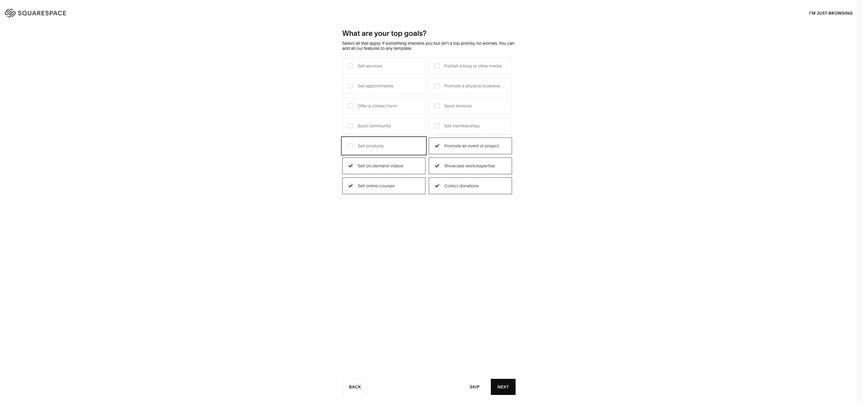 Task type: describe. For each thing, give the bounding box(es) containing it.
collect donations
[[445, 183, 479, 189]]

blog
[[463, 63, 472, 69]]

promote for promote an event or project
[[445, 143, 461, 149]]

i'm just browsing link
[[810, 5, 854, 21]]

i'm
[[810, 10, 816, 16]]

showcase
[[445, 163, 465, 169]]

media & podcasts
[[370, 101, 405, 106]]

services
[[332, 92, 349, 97]]

properties
[[397, 128, 417, 133]]

publish a blog or other media
[[445, 63, 502, 69]]

all left 'that'
[[356, 41, 360, 46]]

home
[[433, 83, 445, 88]]

sell products
[[358, 143, 384, 149]]

browsing
[[829, 10, 854, 16]]

features
[[364, 46, 380, 51]]

podcasts
[[387, 101, 405, 106]]

restaurants
[[370, 92, 393, 97]]

send
[[445, 103, 455, 109]]

form
[[388, 103, 397, 109]]

travel link
[[370, 83, 388, 88]]

in
[[846, 9, 851, 15]]

lusaka element
[[352, 204, 506, 403]]

but
[[434, 41, 440, 46]]

work/expertise
[[466, 163, 495, 169]]

decor
[[450, 83, 462, 88]]

i'm just browsing
[[810, 10, 854, 16]]

demand
[[373, 163, 390, 169]]

can
[[508, 41, 515, 46]]

restaurants link
[[370, 92, 399, 97]]

sell services
[[358, 63, 383, 69]]

a for offer a contact form
[[369, 103, 371, 109]]

events
[[370, 110, 383, 115]]

services
[[366, 63, 383, 69]]

an
[[462, 143, 467, 149]]

& for animals
[[447, 92, 450, 97]]

& for non-
[[331, 110, 334, 115]]

squarespace logo link
[[12, 7, 180, 17]]

fitness link
[[433, 101, 453, 106]]

community
[[307, 110, 330, 115]]

products
[[366, 143, 384, 149]]

showcase work/expertise
[[445, 163, 495, 169]]

0 horizontal spatial top
[[391, 29, 403, 38]]

& for podcasts
[[384, 101, 386, 106]]

home & decor link
[[433, 83, 468, 88]]

log             in
[[836, 9, 851, 15]]

courses
[[379, 183, 395, 189]]

build
[[358, 123, 368, 129]]

apply.
[[370, 41, 381, 46]]

get
[[358, 83, 365, 89]]

appointments
[[366, 83, 394, 89]]

invoices
[[456, 103, 472, 109]]

log
[[836, 9, 845, 15]]

back button
[[343, 379, 368, 395]]

template.
[[394, 46, 413, 51]]

promote a physical business
[[445, 83, 501, 89]]

profits
[[345, 110, 357, 115]]

collect
[[445, 183, 459, 189]]

a inside "what are your top goals? select all that apply. if something interests you but isn't a top priority, no worries. you can add all our features to any template."
[[450, 41, 453, 46]]

squarespace logo image
[[12, 7, 82, 17]]

sell on-demand videos
[[358, 163, 404, 169]]

community
[[369, 123, 391, 129]]

travel
[[370, 83, 382, 88]]

you
[[426, 41, 433, 46]]

& right estate
[[393, 128, 396, 133]]

lusaka image
[[352, 204, 506, 403]]

goals?
[[405, 29, 427, 38]]

add
[[343, 46, 350, 51]]

videos
[[391, 163, 404, 169]]

your
[[375, 29, 390, 38]]

nature & animals
[[433, 92, 467, 97]]

all left the our
[[351, 46, 356, 51]]

promote an event or project
[[445, 143, 499, 149]]

professional services
[[307, 92, 349, 97]]

priority,
[[461, 41, 476, 46]]

a for promote a physical business
[[462, 83, 465, 89]]

memberships
[[453, 123, 480, 129]]



Task type: locate. For each thing, give the bounding box(es) containing it.
back
[[349, 384, 362, 390]]

business
[[483, 83, 501, 89]]

community & non-profits link
[[307, 110, 363, 115]]

& left the non-
[[331, 110, 334, 115]]

a right decor
[[462, 83, 465, 89]]

something
[[386, 41, 407, 46]]

or for event
[[480, 143, 484, 149]]

publish
[[445, 63, 459, 69]]

1 promote from the top
[[445, 83, 461, 89]]

a right offer
[[369, 103, 371, 109]]

are
[[362, 29, 373, 38]]

sell for sell services
[[358, 63, 365, 69]]

1 vertical spatial promote
[[445, 143, 461, 149]]

media
[[490, 63, 502, 69]]

sell for sell on-demand videos
[[358, 163, 365, 169]]

2 promote from the top
[[445, 143, 461, 149]]

physical
[[466, 83, 482, 89]]

project
[[485, 143, 499, 149]]

any
[[386, 46, 393, 51]]

other
[[478, 63, 489, 69]]

top up something
[[391, 29, 403, 38]]

on-
[[366, 163, 373, 169]]

skip button
[[464, 379, 487, 396]]

select
[[343, 41, 355, 46]]

a for publish a blog or other media
[[460, 63, 462, 69]]

0 vertical spatial promote
[[445, 83, 461, 89]]

0 vertical spatial top
[[391, 29, 403, 38]]

non-
[[335, 110, 345, 115]]

professional services link
[[307, 92, 355, 97]]

build community
[[358, 123, 391, 129]]

top right isn't
[[454, 41, 460, 46]]

sell
[[358, 63, 365, 69], [445, 123, 452, 129], [358, 143, 365, 149], [358, 163, 365, 169], [358, 183, 365, 189]]

nature & animals link
[[433, 92, 473, 97]]

sell for sell online courses
[[358, 183, 365, 189]]

community & non-profits
[[307, 110, 357, 115]]

0 horizontal spatial or
[[473, 63, 477, 69]]

or right blog
[[473, 63, 477, 69]]

home & decor
[[433, 83, 462, 88]]

send invoices
[[445, 103, 472, 109]]

nature
[[433, 92, 446, 97]]

or
[[473, 63, 477, 69], [480, 143, 484, 149]]

to
[[381, 46, 385, 51]]

0 vertical spatial or
[[473, 63, 477, 69]]

real
[[370, 128, 379, 133]]

if
[[382, 41, 385, 46]]

media & podcasts link
[[370, 101, 411, 106]]

events link
[[370, 110, 389, 115]]

animals
[[451, 92, 467, 97]]

sell online courses
[[358, 183, 395, 189]]

1 horizontal spatial or
[[480, 143, 484, 149]]

next button
[[491, 379, 516, 395]]

skip
[[470, 384, 480, 390]]

real estate & properties link
[[370, 128, 423, 133]]

sell left on-
[[358, 163, 365, 169]]

sell memberships
[[445, 123, 480, 129]]

promote left an
[[445, 143, 461, 149]]

& right the "home"
[[446, 83, 449, 88]]

all
[[356, 41, 360, 46], [351, 46, 356, 51]]

next
[[498, 384, 509, 390]]

promote for promote a physical business
[[445, 83, 461, 89]]

real estate & properties
[[370, 128, 417, 133]]

just
[[817, 10, 828, 16]]

estate
[[380, 128, 392, 133]]

interests
[[408, 41, 425, 46]]

what are your top goals? select all that apply. if something interests you but isn't a top priority, no worries. you can add all our features to any template.
[[343, 29, 515, 51]]

offer a contact form
[[358, 103, 397, 109]]

1 vertical spatial or
[[480, 143, 484, 149]]

log             in link
[[836, 9, 851, 15]]

a
[[450, 41, 453, 46], [460, 63, 462, 69], [462, 83, 465, 89], [369, 103, 371, 109]]

that
[[361, 41, 369, 46]]

donations
[[460, 183, 479, 189]]

&
[[446, 83, 449, 88], [447, 92, 450, 97], [384, 101, 386, 106], [331, 110, 334, 115], [393, 128, 396, 133]]

online
[[366, 183, 378, 189]]

sell for sell memberships
[[445, 123, 452, 129]]

get appointments
[[358, 83, 394, 89]]

1 horizontal spatial top
[[454, 41, 460, 46]]

sell left online
[[358, 183, 365, 189]]

promote up nature & animals link at the right top
[[445, 83, 461, 89]]

or for blog
[[473, 63, 477, 69]]

& for decor
[[446, 83, 449, 88]]

media
[[370, 101, 383, 106]]

a right isn't
[[450, 41, 453, 46]]

1 vertical spatial top
[[454, 41, 460, 46]]

top
[[391, 29, 403, 38], [454, 41, 460, 46]]

& right nature
[[447, 92, 450, 97]]

or right event on the right
[[480, 143, 484, 149]]

contact
[[372, 103, 387, 109]]

isn't
[[441, 41, 449, 46]]

sell for sell products
[[358, 143, 365, 149]]

fitness
[[433, 101, 447, 106]]

offer
[[358, 103, 368, 109]]

sell left the memberships
[[445, 123, 452, 129]]

what
[[343, 29, 360, 38]]

our
[[357, 46, 363, 51]]

professional
[[307, 92, 331, 97]]

& left form
[[384, 101, 386, 106]]

sell left the services
[[358, 63, 365, 69]]

a left blog
[[460, 63, 462, 69]]

no
[[477, 41, 482, 46]]

worries.
[[483, 41, 498, 46]]

sell left products
[[358, 143, 365, 149]]



Task type: vqa. For each thing, say whether or not it's contained in the screenshot.
Events
yes



